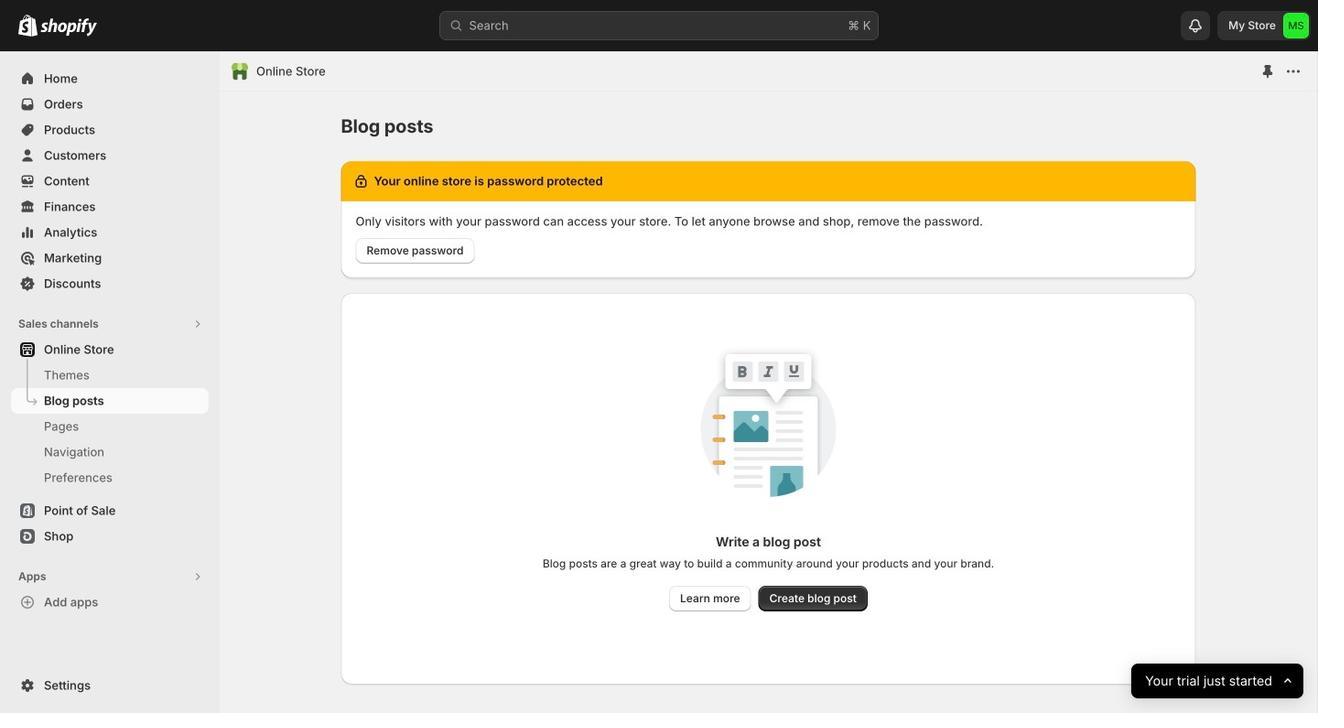 Task type: describe. For each thing, give the bounding box(es) containing it.
shopify image
[[18, 14, 38, 36]]

shopify image
[[40, 18, 97, 36]]

my store image
[[1283, 13, 1309, 38]]



Task type: locate. For each thing, give the bounding box(es) containing it.
online store image
[[231, 62, 249, 81]]



Task type: vqa. For each thing, say whether or not it's contained in the screenshot.
Search Countries text box
no



